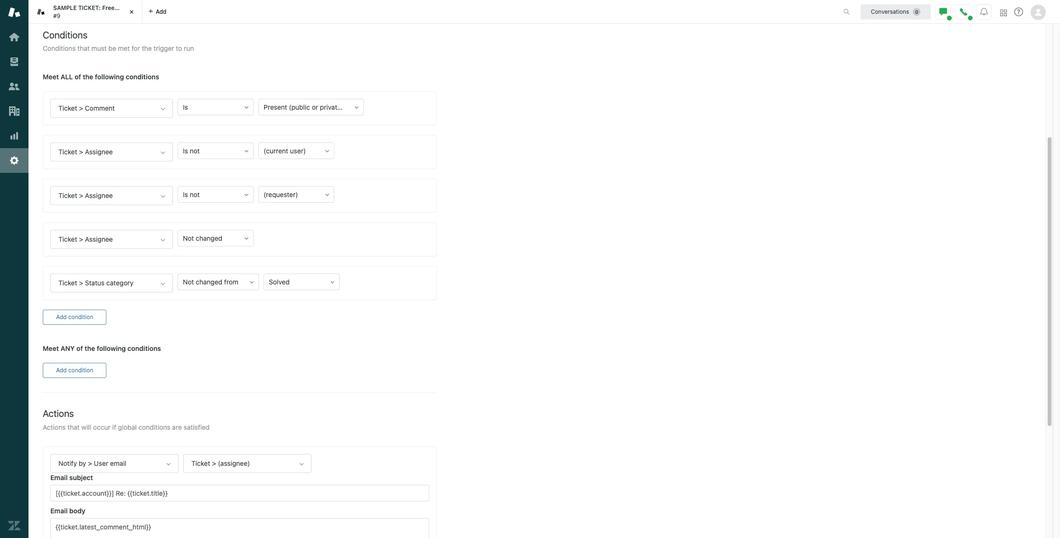 Task type: vqa. For each thing, say whether or not it's contained in the screenshot.
Tags
no



Task type: describe. For each thing, give the bounding box(es) containing it.
get help image
[[1015, 8, 1024, 16]]

ticket:
[[78, 4, 101, 11]]

sample
[[53, 4, 77, 11]]

tab containing sample ticket: free repair
[[29, 0, 143, 24]]

close image
[[127, 7, 136, 17]]

reporting image
[[8, 130, 20, 142]]

sample ticket: free repair #9
[[53, 4, 133, 19]]

organizations image
[[8, 105, 20, 117]]

button displays agent's chat status as online. image
[[940, 8, 948, 15]]

add
[[156, 8, 167, 15]]

repair
[[116, 4, 133, 11]]

add button
[[143, 0, 172, 23]]



Task type: locate. For each thing, give the bounding box(es) containing it.
views image
[[8, 56, 20, 68]]

main element
[[0, 0, 29, 538]]

customers image
[[8, 80, 20, 93]]

#9
[[53, 12, 60, 19]]

zendesk products image
[[1001, 9, 1007, 16]]

conversations
[[871, 8, 910, 15]]

admin image
[[8, 154, 20, 167]]

tabs tab list
[[29, 0, 834, 24]]

notifications image
[[981, 8, 988, 15]]

free
[[102, 4, 115, 11]]

get started image
[[8, 31, 20, 43]]

conversations button
[[861, 4, 931, 19]]

tab
[[29, 0, 143, 24]]

zendesk image
[[8, 520, 20, 532]]

zendesk support image
[[8, 6, 20, 19]]



